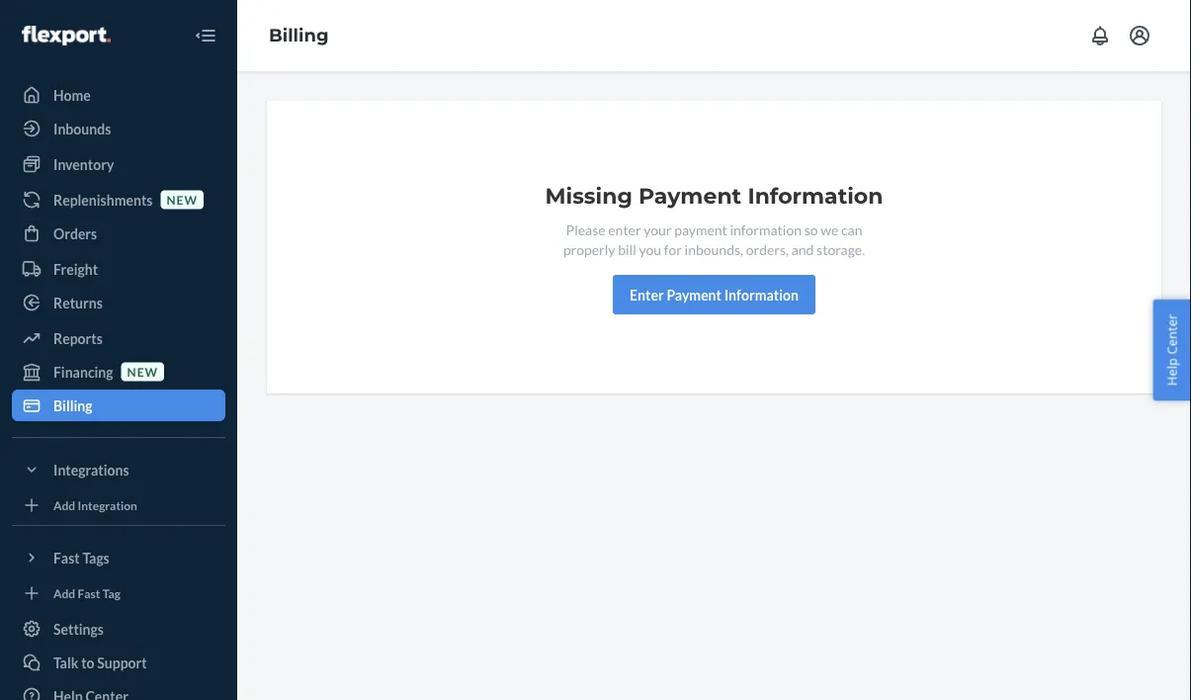 Task type: vqa. For each thing, say whether or not it's contained in the screenshot.
'flexport' on the top left of page
no



Task type: locate. For each thing, give the bounding box(es) containing it.
flexport logo image
[[22, 26, 111, 45]]

talk to support button
[[12, 647, 225, 678]]

orders
[[53, 225, 97, 242]]

billing link
[[269, 24, 329, 46], [12, 390, 225, 421]]

1 horizontal spatial billing link
[[269, 24, 329, 46]]

payment for missing
[[639, 182, 742, 209]]

fast tags button
[[12, 542, 225, 574]]

freight link
[[12, 253, 225, 285]]

1 vertical spatial new
[[127, 364, 158, 379]]

missing payment information
[[545, 182, 883, 209]]

add for add integration
[[53, 498, 75, 512]]

1 vertical spatial billing
[[53, 397, 92, 414]]

new up orders link
[[167, 192, 198, 207]]

0 vertical spatial add
[[53, 498, 75, 512]]

billing
[[269, 24, 329, 46], [53, 397, 92, 414]]

integrations button
[[12, 454, 225, 486]]

add
[[53, 498, 75, 512], [53, 586, 75, 600]]

payment
[[675, 221, 728, 238]]

returns link
[[12, 287, 225, 318]]

0 vertical spatial information
[[748, 182, 883, 209]]

0 vertical spatial billing
[[269, 24, 329, 46]]

information down orders,
[[725, 286, 799, 303]]

properly
[[564, 241, 616, 258]]

help center
[[1163, 314, 1181, 386]]

0 vertical spatial payment
[[639, 182, 742, 209]]

talk to support
[[53, 654, 147, 671]]

integration
[[78, 498, 137, 512]]

payment right enter
[[667, 286, 722, 303]]

fast
[[53, 549, 80, 566], [78, 586, 100, 600]]

replenishments
[[53, 191, 153, 208]]

help
[[1163, 358, 1181, 386]]

payment for enter
[[667, 286, 722, 303]]

information
[[730, 221, 802, 238]]

payment up payment
[[639, 182, 742, 209]]

new
[[167, 192, 198, 207], [127, 364, 158, 379]]

integrations
[[53, 461, 129, 478]]

0 vertical spatial fast
[[53, 549, 80, 566]]

we
[[821, 221, 839, 238]]

home link
[[12, 79, 225, 111]]

payment
[[639, 182, 742, 209], [667, 286, 722, 303]]

help center button
[[1153, 299, 1192, 401]]

new down "reports" link
[[127, 364, 158, 379]]

1 vertical spatial add
[[53, 586, 75, 600]]

1 vertical spatial payment
[[667, 286, 722, 303]]

1 horizontal spatial new
[[167, 192, 198, 207]]

fast left tag
[[78, 586, 100, 600]]

enter payment information
[[630, 286, 799, 303]]

storage.
[[817, 241, 865, 258]]

add left integration
[[53, 498, 75, 512]]

2 add from the top
[[53, 586, 75, 600]]

information up 'so'
[[748, 182, 883, 209]]

add up settings
[[53, 586, 75, 600]]

so
[[805, 221, 818, 238]]

1 vertical spatial fast
[[78, 586, 100, 600]]

1 add from the top
[[53, 498, 75, 512]]

billing link down 'financing'
[[12, 390, 225, 421]]

0 horizontal spatial billing
[[53, 397, 92, 414]]

billing link right close navigation icon
[[269, 24, 329, 46]]

1 horizontal spatial billing
[[269, 24, 329, 46]]

enter
[[608, 221, 641, 238]]

billing down 'financing'
[[53, 397, 92, 414]]

payment inside button
[[667, 286, 722, 303]]

close navigation image
[[194, 24, 218, 47]]

returns
[[53, 294, 103, 311]]

0 horizontal spatial new
[[127, 364, 158, 379]]

0 horizontal spatial billing link
[[12, 390, 225, 421]]

information inside button
[[725, 286, 799, 303]]

orders,
[[746, 241, 789, 258]]

0 vertical spatial new
[[167, 192, 198, 207]]

talk
[[53, 654, 79, 671]]

1 vertical spatial information
[[725, 286, 799, 303]]

tag
[[103, 586, 121, 600]]

billing right close navigation icon
[[269, 24, 329, 46]]

fast left "tags"
[[53, 549, 80, 566]]

inventory
[[53, 156, 114, 173]]

can
[[841, 221, 863, 238]]

information
[[748, 182, 883, 209], [725, 286, 799, 303]]



Task type: describe. For each thing, give the bounding box(es) containing it.
information for missing payment information
[[748, 182, 883, 209]]

new for replenishments
[[167, 192, 198, 207]]

enter
[[630, 286, 664, 303]]

your
[[644, 221, 672, 238]]

you
[[639, 241, 662, 258]]

please
[[566, 221, 606, 238]]

center
[[1163, 314, 1181, 355]]

reports link
[[12, 322, 225, 354]]

reports
[[53, 330, 103, 347]]

add fast tag
[[53, 586, 121, 600]]

inbounds
[[53, 120, 111, 137]]

missing
[[545, 182, 633, 209]]

tags
[[82, 549, 110, 566]]

add fast tag link
[[12, 581, 225, 605]]

settings link
[[12, 613, 225, 645]]

add integration link
[[12, 493, 225, 517]]

add integration
[[53, 498, 137, 512]]

orders link
[[12, 218, 225, 249]]

information for enter payment information
[[725, 286, 799, 303]]

1 vertical spatial billing link
[[12, 390, 225, 421]]

please enter your payment information so we can properly bill you for inbounds, orders, and storage.
[[564, 221, 865, 258]]

open account menu image
[[1128, 24, 1152, 47]]

enter payment information button
[[613, 275, 816, 314]]

freight
[[53, 261, 98, 277]]

inventory link
[[12, 148, 225, 180]]

financing
[[53, 363, 113, 380]]

bill
[[618, 241, 637, 258]]

settings
[[53, 620, 104, 637]]

add for add fast tag
[[53, 586, 75, 600]]

0 vertical spatial billing link
[[269, 24, 329, 46]]

home
[[53, 87, 91, 103]]

fast inside dropdown button
[[53, 549, 80, 566]]

open notifications image
[[1089, 24, 1112, 47]]

for
[[664, 241, 682, 258]]

inbounds,
[[685, 241, 744, 258]]

to
[[81, 654, 94, 671]]

fast tags
[[53, 549, 110, 566]]

support
[[97, 654, 147, 671]]

inbounds link
[[12, 113, 225, 144]]

new for financing
[[127, 364, 158, 379]]

and
[[792, 241, 814, 258]]



